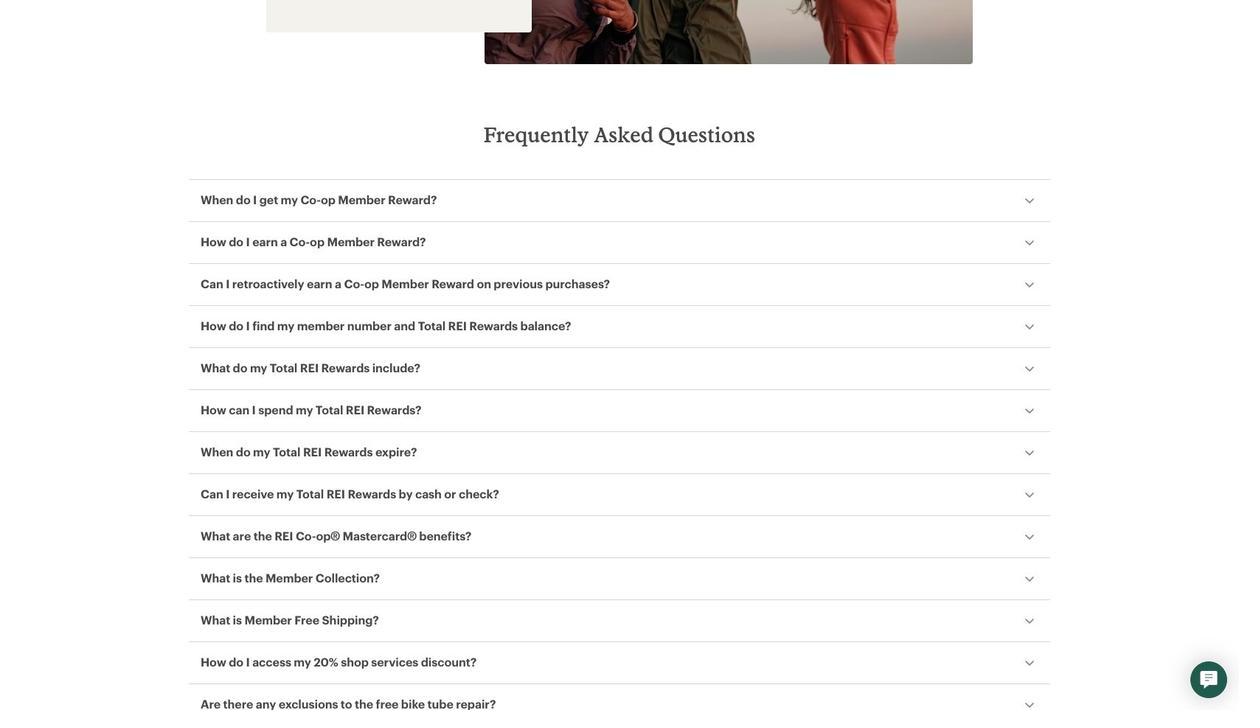Task type: vqa. For each thing, say whether or not it's contained in the screenshot.
Live chat IMAGE at the right of page
yes



Task type: describe. For each thing, give the bounding box(es) containing it.
live chat image
[[1200, 671, 1218, 689]]



